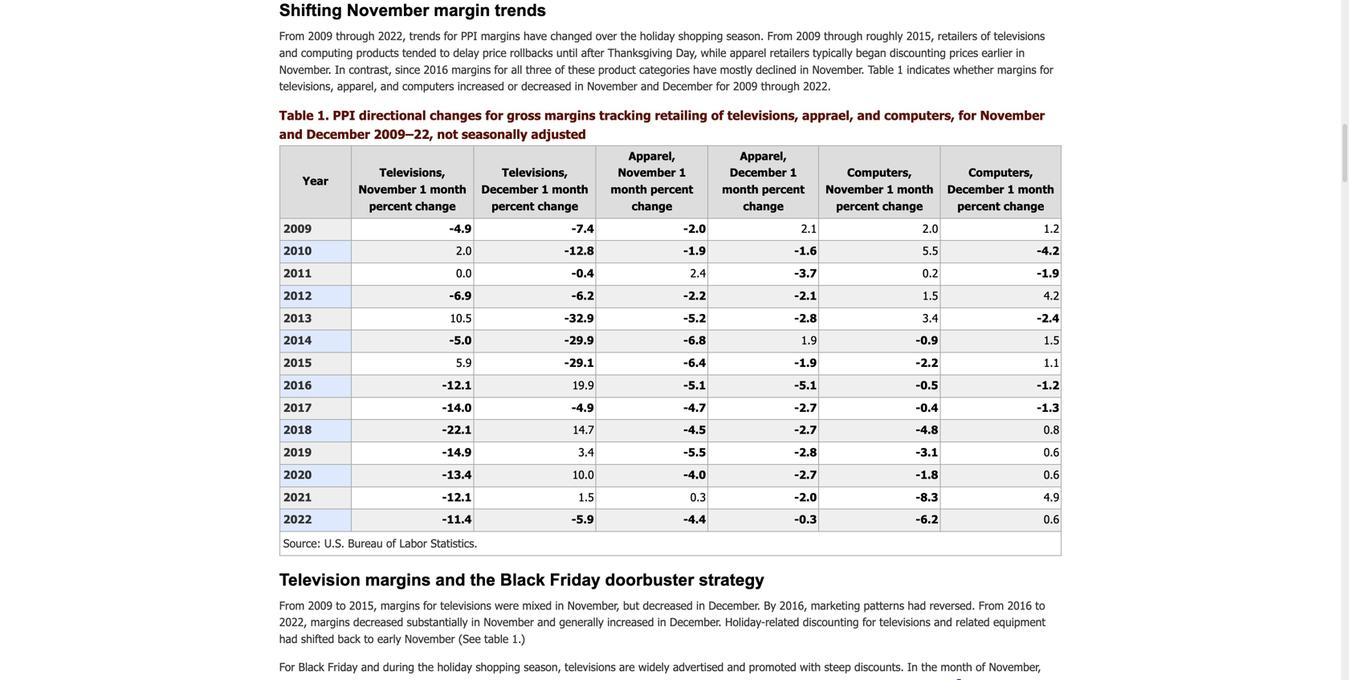 Task type: locate. For each thing, give the bounding box(es) containing it.
-1.9 up -5.2
[[684, 244, 706, 258]]

steep
[[825, 660, 851, 674]]

-2.7 for -4.7
[[795, 401, 817, 414]]

2 average from the left
[[746, 679, 785, 681]]

change inside computers, december 1 month percent change
[[1004, 199, 1045, 213]]

had up for
[[279, 632, 298, 646]]

0 vertical spatial 4.2
[[1042, 244, 1060, 258]]

in
[[1017, 46, 1025, 59], [800, 63, 809, 76], [575, 79, 584, 93], [556, 599, 564, 613], [697, 599, 705, 613], [472, 616, 480, 629], [658, 616, 667, 629]]

-2.8 down the -2.1
[[795, 311, 817, 325]]

2.2 up 5.2
[[689, 289, 706, 302]]

2 televisions, from the left
[[502, 166, 568, 179]]

december inside computers, december 1 month percent change
[[948, 182, 1005, 196]]

december inside from 2009 through 2022, trends for ppi margins have changed over the holiday shopping season. from 2009 through roughly 2015, retailers of televisions and computing products tended to delay price rollbacks until after thanksgiving day, while apparel retailers typically began discounting prices earlier in november. in contrast, since 2016 margins for all three of these product categories have mostly declined in november. table 1 indicates whether margins for televisions, apparel, and computers increased or decreased in november and december for 2009 through 2022.
[[663, 79, 713, 93]]

december. up holiday-
[[709, 599, 761, 613]]

from up equipment
[[979, 599, 1005, 613]]

for inside for black friday and during the holiday shopping season, televisions are widely advertised and promoted with steep discounts. in the month of november, consumer prices for televisions declined an average of 2.3 percent from 2009 to 2022, and an average of 3.1 percent from 2016 to 2022.
[[363, 679, 377, 681]]

2016 inside for black friday and during the holiday shopping season, televisions are widely advertised and promoted with steep discounts. in the month of november, consumer prices for televisions declined an average of 2.3 percent from 2009 to 2022, and an average of 3.1 percent from 2016 to 2022.
[[888, 679, 912, 681]]

0 horizontal spatial 4.9
[[454, 222, 472, 235]]

televisions, inside televisions, december 1 month percent change
[[502, 166, 568, 179]]

the up thanksgiving
[[621, 29, 637, 43]]

2 -12.1 from the top
[[442, 490, 472, 504]]

0 vertical spatial -2.8
[[795, 311, 817, 325]]

december for computers, december 1 month percent change
[[948, 182, 1005, 196]]

december inside televisions, december 1 month percent change
[[482, 182, 539, 196]]

computing
[[301, 46, 353, 59]]

computers, inside computers, december 1 month percent change
[[969, 166, 1034, 179]]

1 horizontal spatial -1.9
[[795, 356, 817, 370]]

televisions, down 2009–22,
[[380, 166, 446, 179]]

computers, for december
[[969, 166, 1034, 179]]

not
[[437, 126, 458, 141]]

month inside for black friday and during the holiday shopping season, televisions are widely advertised and promoted with steep discounts. in the month of november, consumer prices for televisions declined an average of 2.3 percent from 2009 to 2022, and an average of 3.1 percent from 2016 to 2022.
[[941, 660, 973, 674]]

month inside televisions, december 1 month percent change
[[552, 182, 589, 196]]

november. down computing
[[279, 63, 332, 76]]

prices down back
[[331, 679, 360, 681]]

1 horizontal spatial 2015,
[[907, 29, 935, 43]]

an down holiday-
[[731, 679, 743, 681]]

televisions, down adjusted
[[502, 166, 568, 179]]

percent for televisions, december 1 month percent change
[[492, 199, 535, 213]]

televisions, november 1 month percent change
[[359, 166, 467, 213]]

0 horizontal spatial november,
[[568, 599, 620, 613]]

0 vertical spatial 2.7
[[800, 401, 817, 414]]

1 2.7 from the top
[[800, 401, 817, 414]]

2.7 for -4.0
[[800, 468, 817, 482]]

5.5 up 0.2
[[923, 244, 939, 258]]

december for televisions, december 1 month percent change
[[482, 182, 539, 196]]

0 horizontal spatial 5.1
[[689, 378, 706, 392]]

0 horizontal spatial discounting
[[803, 616, 859, 629]]

1 horizontal spatial from
[[861, 679, 884, 681]]

1 vertical spatial had
[[279, 632, 298, 646]]

-4.9
[[449, 222, 472, 235], [572, 401, 594, 414]]

1 12.1 from the top
[[447, 378, 472, 392]]

1 horizontal spatial 0.4
[[921, 401, 939, 414]]

november down the were
[[484, 616, 534, 629]]

month for televisions, december 1 month percent change
[[552, 182, 589, 196]]

the
[[621, 29, 637, 43], [470, 571, 496, 590], [418, 660, 434, 674], [922, 660, 938, 674]]

shopping
[[679, 29, 723, 43], [476, 660, 521, 674]]

are
[[620, 660, 635, 674]]

change for computers, december 1 month percent change
[[1004, 199, 1045, 213]]

-1.2
[[1037, 378, 1060, 392]]

percent inside televisions, december 1 month percent change
[[492, 199, 535, 213]]

2 12.1 from the top
[[447, 490, 472, 504]]

november inside televisions, november 1 month percent change
[[359, 182, 417, 196]]

had
[[908, 599, 927, 613], [279, 632, 298, 646]]

0 vertical spatial -2.0
[[684, 222, 706, 235]]

margins down delay
[[452, 63, 491, 76]]

0.2
[[923, 266, 939, 280]]

2015
[[283, 356, 312, 370]]

1 vertical spatial 0.3
[[800, 513, 817, 526]]

2009 up 2010
[[283, 222, 312, 235]]

retailers right apparel
[[770, 46, 810, 59]]

1.8
[[921, 468, 939, 482]]

trends inside from 2009 through 2022, trends for ppi margins have changed over the holiday shopping season. from 2009 through roughly 2015, retailers of televisions and computing products tended to delay price rollbacks until after thanksgiving day, while apparel retailers typically began discounting prices earlier in november. in contrast, since 2016 margins for all three of these product categories have mostly declined in november. table 1 indicates whether margins for televisions, apparel, and computers increased or decreased in november and december for 2009 through 2022.
[[410, 29, 441, 43]]

margins up price
[[481, 29, 520, 43]]

0.6 for 6.2
[[1044, 513, 1060, 526]]

0 horizontal spatial -5.1
[[684, 378, 706, 392]]

rollbacks
[[510, 46, 553, 59]]

until
[[557, 46, 578, 59]]

1 horizontal spatial declined
[[756, 63, 797, 76]]

1 inside computers, december 1 month percent change
[[1008, 182, 1015, 196]]

2.7
[[800, 401, 817, 414], [800, 423, 817, 437], [800, 468, 817, 482]]

0 vertical spatial november,
[[568, 599, 620, 613]]

1.9
[[689, 244, 706, 258], [1042, 266, 1060, 280], [802, 334, 817, 347], [800, 356, 817, 370]]

televisions
[[994, 29, 1046, 43], [441, 599, 492, 613], [880, 616, 931, 629], [565, 660, 616, 674], [380, 679, 431, 681]]

1 2.8 from the top
[[800, 311, 817, 325]]

black up consumer
[[299, 660, 324, 674]]

0 horizontal spatial 6.2
[[577, 289, 594, 302]]

0 horizontal spatial average
[[495, 679, 534, 681]]

12.1 for 19.9
[[447, 378, 472, 392]]

change inside apparel, november 1 month percent change
[[632, 199, 673, 213]]

have down while
[[694, 63, 717, 76]]

1 horizontal spatial have
[[694, 63, 717, 76]]

through down apparel
[[762, 79, 800, 93]]

ppi right 1.
[[333, 108, 356, 123]]

apparel, for november
[[629, 149, 676, 163]]

2.4 up 5.2
[[691, 266, 706, 280]]

-4.9 down 19.9
[[572, 401, 594, 414]]

3.4
[[923, 311, 939, 325], [579, 446, 594, 459]]

2 vertical spatial -1.9
[[795, 356, 817, 370]]

and
[[279, 46, 298, 59], [381, 79, 399, 93], [641, 79, 660, 93], [858, 108, 881, 123], [279, 126, 303, 141], [436, 571, 466, 590], [538, 616, 556, 629], [935, 616, 953, 629], [361, 660, 380, 674], [728, 660, 746, 674], [709, 679, 727, 681]]

apparel, december 1 month percent change column header
[[708, 146, 819, 218]]

discounting up indicates
[[890, 46, 946, 59]]

6.2 up the 32.9
[[577, 289, 594, 302]]

3.1 up the 1.8
[[921, 446, 939, 459]]

1 horizontal spatial november.
[[813, 63, 865, 76]]

declined inside from 2009 through 2022, trends for ppi margins have changed over the holiday shopping season. from 2009 through roughly 2015, retailers of televisions and computing products tended to delay price rollbacks until after thanksgiving day, while apparel retailers typically began discounting prices earlier in november. in contrast, since 2016 margins for all three of these product categories have mostly declined in november. table 1 indicates whether margins for televisions, apparel, and computers increased or decreased in november and december for 2009 through 2022.
[[756, 63, 797, 76]]

delay
[[453, 46, 479, 59]]

-2.0 up -0.3
[[795, 490, 817, 504]]

were
[[495, 599, 519, 613]]

1 for apparel, december 1 month percent change
[[790, 166, 797, 179]]

-11.4
[[442, 513, 472, 526]]

2016 inside from 2009 through 2022, trends for ppi margins have changed over the holiday shopping season. from 2009 through roughly 2015, retailers of televisions and computing products tended to delay price rollbacks until after thanksgiving day, while apparel retailers typically began discounting prices earlier in november. in contrast, since 2016 margins for all three of these product categories have mostly declined in november. table 1 indicates whether margins for televisions, apparel, and computers increased or decreased in november and december for 2009 through 2022.
[[424, 63, 448, 76]]

1 for televisions, november 1 month percent change
[[420, 182, 427, 196]]

2022. inside from 2009 through 2022, trends for ppi margins have changed over the holiday shopping season. from 2009 through roughly 2015, retailers of televisions and computing products tended to delay price rollbacks until after thanksgiving day, while apparel retailers typically began discounting prices earlier in november. in contrast, since 2016 margins for all three of these product categories have mostly declined in november. table 1 indicates whether margins for televisions, apparel, and computers increased or decreased in november and december for 2009 through 2022.
[[804, 79, 832, 93]]

u.s.
[[325, 537, 345, 550]]

from right the season.
[[768, 29, 793, 43]]

of inside the table 1. ppi directional changes for gross margins tracking retailing of televisions, apprael, and computers, for november and december 2009–22, not seasonally adjusted
[[712, 108, 724, 123]]

6.9
[[454, 289, 472, 302]]

0 horizontal spatial 3.4
[[579, 446, 594, 459]]

-0.4
[[572, 266, 594, 280], [916, 401, 939, 414]]

2 vertical spatial 2.7
[[800, 468, 817, 482]]

apparel,
[[337, 79, 377, 93]]

november down the table 1. ppi directional changes for gross margins tracking retailing of televisions, apprael, and computers, for november and december 2009–22, not seasonally adjusted
[[618, 166, 676, 179]]

1 horizontal spatial 5.1
[[800, 378, 817, 392]]

1 vertical spatial 2.7
[[800, 423, 817, 437]]

1 -12.1 from the top
[[442, 378, 472, 392]]

reversed.
[[930, 599, 976, 613]]

14.9
[[447, 446, 472, 459]]

1 average from the left
[[495, 679, 534, 681]]

change for apparel, december 1 month percent change
[[744, 199, 784, 213]]

table inside from 2009 through 2022, trends for ppi margins have changed over the holiday shopping season. from 2009 through roughly 2015, retailers of televisions and computing products tended to delay price rollbacks until after thanksgiving day, while apparel retailers typically began discounting prices earlier in november. in contrast, since 2016 margins for all three of these product categories have mostly declined in november. table 1 indicates whether margins for televisions, apparel, and computers increased or decreased in november and december for 2009 through 2022.
[[868, 63, 894, 76]]

from down discounts.
[[861, 679, 884, 681]]

2 -2.8 from the top
[[795, 446, 817, 459]]

in down strategy
[[697, 599, 705, 613]]

2019
[[283, 446, 312, 459]]

in inside from 2009 through 2022, trends for ppi margins have changed over the holiday shopping season. from 2009 through roughly 2015, retailers of televisions and computing products tended to delay price rollbacks until after thanksgiving day, while apparel retailers typically began discounting prices earlier in november. in contrast, since 2016 margins for all three of these product categories have mostly declined in november. table 1 indicates whether margins for televisions, apparel, and computers increased or decreased in november and december for 2009 through 2022.
[[335, 63, 346, 76]]

computers, for november
[[848, 166, 912, 179]]

2 change from the left
[[538, 199, 579, 213]]

1 vertical spatial retailers
[[770, 46, 810, 59]]

0 horizontal spatial declined
[[435, 679, 476, 681]]

-12.1 for 1.5
[[442, 490, 472, 504]]

-1.9 down -4.2
[[1037, 266, 1060, 280]]

1 for apparel, november 1 month percent change
[[679, 166, 686, 179]]

1 horizontal spatial discounting
[[890, 46, 946, 59]]

televisions, inside televisions, november 1 month percent change
[[380, 166, 446, 179]]

4.9 up 14.7
[[577, 401, 594, 414]]

1 horizontal spatial an
[[731, 679, 743, 681]]

5 change from the left
[[883, 199, 923, 213]]

table left 1.
[[279, 108, 314, 123]]

0 horizontal spatial trends
[[410, 29, 441, 43]]

-7.4
[[572, 222, 594, 235]]

year column header
[[280, 146, 351, 218]]

1 vertical spatial televisions,
[[728, 108, 799, 123]]

6 change from the left
[[1004, 199, 1045, 213]]

change for televisions, november 1 month percent change
[[415, 199, 456, 213]]

1 vertical spatial -2.8
[[795, 446, 817, 459]]

holiday down (see
[[437, 660, 472, 674]]

0.4 up 4.8
[[921, 401, 939, 414]]

3 -2.7 from the top
[[795, 468, 817, 482]]

-4.8
[[916, 423, 939, 437]]

substantially
[[407, 616, 468, 629]]

black up mixed
[[500, 571, 545, 590]]

for left all
[[495, 63, 508, 76]]

month inside apparel, november 1 month percent change
[[611, 182, 648, 196]]

ppi up delay
[[461, 29, 478, 43]]

decreased down three
[[522, 79, 572, 93]]

-0.4 up -4.8
[[916, 401, 939, 414]]

1 change from the left
[[415, 199, 456, 213]]

0 vertical spatial shopping
[[679, 29, 723, 43]]

3 0.6 from the top
[[1044, 513, 1060, 526]]

0 vertical spatial -4.9
[[449, 222, 472, 235]]

related down reversed. at right
[[956, 616, 990, 629]]

0.3
[[691, 490, 706, 504], [800, 513, 817, 526]]

-29.9
[[565, 334, 594, 347]]

0 vertical spatial had
[[908, 599, 927, 613]]

0 horizontal spatial from
[[610, 679, 633, 681]]

1 horizontal spatial televisions,
[[728, 108, 799, 123]]

for down patterns
[[863, 616, 877, 629]]

2 0.6 from the top
[[1044, 468, 1060, 482]]

increased inside from 2009 to 2015, margins for televisions were mixed in november, but decreased in december. by 2016, marketing patterns had reversed. from 2016 to 2022, margins decreased substantially in november and generally increased in december. holiday-related discounting for televisions and related equipment had shifted back to early november (see table 1.)
[[608, 616, 654, 629]]

computers, november 1 month percent change
[[826, 166, 934, 213]]

2015, up back
[[349, 599, 377, 613]]

-0.9
[[916, 334, 939, 347]]

increased inside from 2009 through 2022, trends for ppi margins have changed over the holiday shopping season. from 2009 through roughly 2015, retailers of televisions and computing products tended to delay price rollbacks until after thanksgiving day, while apparel retailers typically began discounting prices earlier in november. in contrast, since 2016 margins for all three of these product categories have mostly declined in november. table 1 indicates whether margins for televisions, apparel, and computers increased or decreased in november and december for 2009 through 2022.
[[458, 79, 505, 93]]

-2.2 up -5.2
[[684, 289, 706, 302]]

-32.9
[[565, 311, 594, 325]]

1 vertical spatial 2022.
[[929, 679, 957, 681]]

1 horizontal spatial 3.4
[[923, 311, 939, 325]]

2 vertical spatial -2.7
[[795, 468, 817, 482]]

2 vertical spatial 1.5
[[579, 490, 594, 504]]

from 2009 to 2015, margins for televisions were mixed in november, but decreased in december. by 2016, marketing patterns had reversed. from 2016 to 2022, margins decreased substantially in november and generally increased in december. holiday-related discounting for televisions and related equipment had shifted back to early november (see table 1.)
[[279, 599, 1046, 646]]

november down substantially
[[405, 632, 455, 646]]

1 november. from the left
[[279, 63, 332, 76]]

1 horizontal spatial holiday
[[640, 29, 675, 43]]

2022, inside for black friday and during the holiday shopping season, televisions are widely advertised and promoted with steep discounts. in the month of november, consumer prices for televisions declined an average of 2.3 percent from 2009 to 2022, and an average of 3.1 percent from 2016 to 2022.
[[678, 679, 705, 681]]

change for computers, november 1 month percent change
[[883, 199, 923, 213]]

-2.1
[[795, 289, 817, 302]]

5.9 down 5.0
[[456, 356, 472, 370]]

1 5.1 from the left
[[689, 378, 706, 392]]

0 vertical spatial trends
[[495, 1, 547, 20]]

apparel, inside apparel, december 1 month percent change
[[740, 149, 787, 163]]

-5.2
[[684, 311, 706, 325]]

0 vertical spatial holiday
[[640, 29, 675, 43]]

average down season,
[[495, 679, 534, 681]]

2.1 up 1.6 on the top of page
[[802, 222, 817, 235]]

decreased
[[522, 79, 572, 93], [643, 599, 693, 613], [353, 616, 403, 629]]

discounting
[[890, 46, 946, 59], [803, 616, 859, 629]]

2 2.7 from the top
[[800, 423, 817, 437]]

1 an from the left
[[479, 679, 491, 681]]

margins inside the table 1. ppi directional changes for gross margins tracking retailing of televisions, apprael, and computers, for november and december 2009–22, not seasonally adjusted
[[545, 108, 596, 123]]

4.8
[[921, 423, 939, 437]]

1 computers, from the left
[[848, 166, 912, 179]]

0 vertical spatial 2.1
[[802, 222, 817, 235]]

roughly
[[867, 29, 904, 43]]

table down began
[[868, 63, 894, 76]]

prices up whether
[[950, 46, 979, 59]]

increased down but
[[608, 616, 654, 629]]

patterns
[[864, 599, 905, 613]]

november, down equipment
[[990, 660, 1042, 674]]

november inside computers, november 1 month percent change
[[826, 182, 884, 196]]

0 vertical spatial 4.9
[[454, 222, 472, 235]]

1 vertical spatial 3.1
[[802, 679, 817, 681]]

after
[[582, 46, 605, 59]]

1 inside televisions, november 1 month percent change
[[420, 182, 427, 196]]

-2.8 for -5.2
[[795, 311, 817, 325]]

november inside apparel, november 1 month percent change
[[618, 166, 676, 179]]

these
[[568, 63, 595, 76]]

month for televisions, november 1 month percent change
[[430, 182, 467, 196]]

month inside televisions, november 1 month percent change
[[430, 182, 467, 196]]

14.0
[[447, 401, 472, 414]]

3 change from the left
[[632, 199, 673, 213]]

0 vertical spatial table
[[868, 63, 894, 76]]

season,
[[524, 660, 562, 674]]

0 horizontal spatial black
[[299, 660, 324, 674]]

change inside televisions, december 1 month percent change
[[538, 199, 579, 213]]

and left the promoted
[[728, 660, 746, 674]]

1 apparel, from the left
[[629, 149, 676, 163]]

november down apprael,
[[826, 182, 884, 196]]

through up products
[[336, 29, 375, 43]]

1 vertical spatial -12.1
[[442, 490, 472, 504]]

1 inside computers, november 1 month percent change
[[887, 182, 894, 196]]

0 horizontal spatial holiday
[[437, 660, 472, 674]]

1 horizontal spatial -2.0
[[795, 490, 817, 504]]

1 vertical spatial holiday
[[437, 660, 472, 674]]

2 computers, from the left
[[969, 166, 1034, 179]]

1 -2.7 from the top
[[795, 401, 817, 414]]

table inside the table 1. ppi directional changes for gross margins tracking retailing of televisions, apprael, and computers, for november and december 2009–22, not seasonally adjusted
[[279, 108, 314, 123]]

0 horizontal spatial ppi
[[333, 108, 356, 123]]

0 horizontal spatial 5.5
[[689, 446, 706, 459]]

for right consumer
[[363, 679, 377, 681]]

1 horizontal spatial 4.9
[[577, 401, 594, 414]]

3 2.7 from the top
[[800, 468, 817, 482]]

7.4
[[577, 222, 594, 235]]

0.6
[[1044, 446, 1060, 459], [1044, 468, 1060, 482], [1044, 513, 1060, 526]]

have
[[524, 29, 547, 43], [694, 63, 717, 76]]

change inside televisions, november 1 month percent change
[[415, 199, 456, 213]]

month inside computers, december 1 month percent change
[[1018, 182, 1055, 196]]

12.1 up the 11.4
[[447, 490, 472, 504]]

0 horizontal spatial increased
[[458, 79, 505, 93]]

december inside apparel, december 1 month percent change
[[730, 166, 787, 179]]

-2.7 for -4.0
[[795, 468, 817, 482]]

2009 up computing
[[308, 29, 333, 43]]

2 2.8 from the top
[[800, 446, 817, 459]]

the inside from 2009 through 2022, trends for ppi margins have changed over the holiday shopping season. from 2009 through roughly 2015, retailers of televisions and computing products tended to delay price rollbacks until after thanksgiving day, while apparel retailers typically began discounting prices earlier in november. in contrast, since 2016 margins for all three of these product categories have mostly declined in november. table 1 indicates whether margins for televisions, apparel, and computers increased or decreased in november and december for 2009 through 2022.
[[621, 29, 637, 43]]

percent inside televisions, november 1 month percent change
[[369, 199, 412, 213]]

1 horizontal spatial shopping
[[679, 29, 723, 43]]

-5.1
[[684, 378, 706, 392], [795, 378, 817, 392]]

1 -2.8 from the top
[[795, 311, 817, 325]]

12.8
[[570, 244, 594, 258]]

percent inside computers, december 1 month percent change
[[958, 199, 1001, 213]]

and down 'advertised'
[[709, 679, 727, 681]]

declined down apparel
[[756, 63, 797, 76]]

2.1 down 3.7
[[800, 289, 817, 302]]

early
[[378, 632, 401, 646]]

1 horizontal spatial decreased
[[522, 79, 572, 93]]

decreased down doorbuster
[[643, 599, 693, 613]]

percent inside apparel, november 1 month percent change
[[651, 182, 694, 196]]

change inside apparel, december 1 month percent change
[[744, 199, 784, 213]]

-2.8 for -5.5
[[795, 446, 817, 459]]

0 horizontal spatial 0.4
[[577, 266, 594, 280]]

0 vertical spatial 2022.
[[804, 79, 832, 93]]

computers, inside computers, november 1 month percent change
[[848, 166, 912, 179]]

televisions up earlier
[[994, 29, 1046, 43]]

november, inside from 2009 to 2015, margins for televisions were mixed in november, but decreased in december. by 2016, marketing patterns had reversed. from 2016 to 2022, margins decreased substantially in november and generally increased in december. holiday-related discounting for televisions and related equipment had shifted back to early november (see table 1.)
[[568, 599, 620, 613]]

computers, december 1 month percent change
[[948, 166, 1055, 213]]

2 -2.7 from the top
[[795, 423, 817, 437]]

november down "product"
[[587, 79, 638, 93]]

2009
[[308, 29, 333, 43], [797, 29, 821, 43], [734, 79, 758, 93], [283, 222, 312, 235], [308, 599, 333, 613], [636, 679, 661, 681]]

televisions,
[[279, 79, 334, 93], [728, 108, 799, 123]]

3.1 down with
[[802, 679, 817, 681]]

margins up shifted on the bottom left of page
[[311, 616, 350, 629]]

-2.0
[[684, 222, 706, 235], [795, 490, 817, 504]]

the up the were
[[470, 571, 496, 590]]

0 horizontal spatial 2.4
[[691, 266, 706, 280]]

0 vertical spatial 1.2
[[1044, 222, 1060, 235]]

percent inside apparel, december 1 month percent change
[[762, 182, 805, 196]]

tracking
[[599, 108, 651, 123]]

2 apparel, from the left
[[740, 149, 787, 163]]

december. up 'advertised'
[[670, 616, 722, 629]]

1 televisions, from the left
[[380, 166, 446, 179]]

month inside apparel, december 1 month percent change
[[722, 182, 759, 196]]

televisions, up 1.
[[279, 79, 334, 93]]

with
[[800, 660, 821, 674]]

apparel, inside apparel, november 1 month percent change
[[629, 149, 676, 163]]

percent for computers, november 1 month percent change
[[837, 199, 880, 213]]

2 related from the left
[[956, 616, 990, 629]]

2.0 down apparel, november 1 month percent change column header
[[689, 222, 706, 235]]

0.6 for 1.8
[[1044, 468, 1060, 482]]

-2.8 up -0.3
[[795, 446, 817, 459]]

2.8
[[800, 311, 817, 325], [800, 446, 817, 459]]

0 horizontal spatial 2022.
[[804, 79, 832, 93]]

had right patterns
[[908, 599, 927, 613]]

2022. up apprael,
[[804, 79, 832, 93]]

0 vertical spatial black
[[500, 571, 545, 590]]

1 inside televisions, december 1 month percent change
[[542, 182, 549, 196]]

1 0.6 from the top
[[1044, 446, 1060, 459]]

1 horizontal spatial 2022.
[[929, 679, 957, 681]]

1 inside apparel, december 1 month percent change
[[790, 166, 797, 179]]

1.2 up 1.3
[[1042, 378, 1060, 392]]

-5.5
[[684, 446, 706, 459]]

0 horizontal spatial november.
[[279, 63, 332, 76]]

shifting november margin trends
[[279, 1, 547, 20]]

2 vertical spatial 0.6
[[1044, 513, 1060, 526]]

statistics.
[[431, 537, 478, 550]]

-2.0 down apparel, november 1 month percent change column header
[[684, 222, 706, 235]]

related
[[766, 616, 800, 629], [956, 616, 990, 629]]

12.1 up 14.0
[[447, 378, 472, 392]]

2022, up products
[[378, 29, 406, 43]]

1 inside from 2009 through 2022, trends for ppi margins have changed over the holiday shopping season. from 2009 through roughly 2015, retailers of televisions and computing products tended to delay price rollbacks until after thanksgiving day, while apparel retailers typically began discounting prices earlier in november. in contrast, since 2016 margins for all three of these product categories have mostly declined in november. table 1 indicates whether margins for televisions, apparel, and computers increased or decreased in november and december for 2009 through 2022.
[[898, 63, 904, 76]]

-6.2 up the 32.9
[[572, 289, 594, 302]]

month inside computers, november 1 month percent change
[[898, 182, 934, 196]]

ppi inside the table 1. ppi directional changes for gross margins tracking retailing of televisions, apprael, and computers, for november and december 2009–22, not seasonally adjusted
[[333, 108, 356, 123]]

margin
[[434, 1, 490, 20]]

5.0
[[454, 334, 472, 347]]

4.9 down 0.8
[[1045, 490, 1060, 504]]

0 horizontal spatial 1.5
[[579, 490, 594, 504]]

2.0
[[689, 222, 706, 235], [923, 222, 939, 235], [456, 244, 472, 258], [800, 490, 817, 504]]

year
[[303, 174, 328, 188]]

trends up rollbacks
[[495, 1, 547, 20]]

televisions down patterns
[[880, 616, 931, 629]]

2022, inside from 2009 to 2015, margins for televisions were mixed in november, but decreased in december. by 2016, marketing patterns had reversed. from 2016 to 2022, margins decreased substantially in november and generally increased in december. holiday-related discounting for televisions and related equipment had shifted back to early november (see table 1.)
[[279, 616, 307, 629]]

1.5 down '10.0'
[[579, 490, 594, 504]]

for black friday and during the holiday shopping season, televisions are widely advertised and promoted with steep discounts. in the month of november, consumer prices for televisions declined an average of 2.3 percent from 2009 to 2022, and an average of 3.1 percent from 2016 to 2022.
[[279, 660, 1042, 681]]

during
[[383, 660, 415, 674]]

0.4 down 12.8
[[577, 266, 594, 280]]

percent for televisions, november 1 month percent change
[[369, 199, 412, 213]]

change
[[415, 199, 456, 213], [538, 199, 579, 213], [632, 199, 673, 213], [744, 199, 784, 213], [883, 199, 923, 213], [1004, 199, 1045, 213]]

margins
[[481, 29, 520, 43], [452, 63, 491, 76], [998, 63, 1037, 76], [545, 108, 596, 123], [365, 571, 431, 590], [381, 599, 420, 613], [311, 616, 350, 629]]

1 vertical spatial friday
[[328, 660, 358, 674]]

1 inside apparel, november 1 month percent change
[[679, 166, 686, 179]]

average down the promoted
[[746, 679, 785, 681]]

-14.9
[[442, 446, 472, 459]]

-4.9 up 0.0
[[449, 222, 472, 235]]

trends
[[495, 1, 547, 20], [410, 29, 441, 43]]

labor
[[400, 537, 427, 550]]

0 horizontal spatial friday
[[328, 660, 358, 674]]

from down are
[[610, 679, 633, 681]]

televisions, inside the table 1. ppi directional changes for gross margins tracking retailing of televisions, apprael, and computers, for november and december 2009–22, not seasonally adjusted
[[728, 108, 799, 123]]

declined inside for black friday and during the holiday shopping season, televisions are widely advertised and promoted with steep discounts. in the month of november, consumer prices for televisions declined an average of 2.3 percent from 2009 to 2022, and an average of 3.1 percent from 2016 to 2022.
[[435, 679, 476, 681]]

december.
[[709, 599, 761, 613], [670, 616, 722, 629]]

friday inside for black friday and during the holiday shopping season, televisions are widely advertised and promoted with steep discounts. in the month of november, consumer prices for televisions declined an average of 2.3 percent from 2009 to 2022, and an average of 3.1 percent from 2016 to 2022.
[[328, 660, 358, 674]]

2 horizontal spatial through
[[825, 29, 863, 43]]

2016 inside from 2009 to 2015, margins for televisions were mixed in november, but decreased in december. by 2016, marketing patterns had reversed. from 2016 to 2022, margins decreased substantially in november and generally increased in december. holiday-related discounting for televisions and related equipment had shifted back to early november (see table 1.)
[[1008, 599, 1032, 613]]

2022, inside from 2009 through 2022, trends for ppi margins have changed over the holiday shopping season. from 2009 through roughly 2015, retailers of televisions and computing products tended to delay price rollbacks until after thanksgiving day, while apparel retailers typically began discounting prices earlier in november. in contrast, since 2016 margins for all three of these product categories have mostly declined in november. table 1 indicates whether margins for televisions, apparel, and computers increased or decreased in november and december for 2009 through 2022.
[[378, 29, 406, 43]]

0 horizontal spatial have
[[524, 29, 547, 43]]

1 vertical spatial 2.4
[[1042, 311, 1060, 325]]

percent inside computers, november 1 month percent change
[[837, 199, 880, 213]]

month for computers, december 1 month percent change
[[1018, 182, 1055, 196]]

in inside for black friday and during the holiday shopping season, televisions are widely advertised and promoted with steep discounts. in the month of november, consumer prices for televisions declined an average of 2.3 percent from 2009 to 2022, and an average of 3.1 percent from 2016 to 2022.
[[908, 660, 918, 674]]

0 horizontal spatial 2.2
[[689, 289, 706, 302]]

televisions, november 1 month percent change column header
[[351, 146, 474, 218]]

0 horizontal spatial 0.3
[[691, 490, 706, 504]]

computers
[[403, 79, 454, 93]]

4 change from the left
[[744, 199, 784, 213]]

earlier
[[982, 46, 1013, 59]]

change inside computers, november 1 month percent change
[[883, 199, 923, 213]]

2 an from the left
[[731, 679, 743, 681]]



Task type: vqa. For each thing, say whether or not it's contained in the screenshot.


Task type: describe. For each thing, give the bounding box(es) containing it.
0 vertical spatial -0.4
[[572, 266, 594, 280]]

2016,
[[780, 599, 808, 613]]

1 vertical spatial decreased
[[643, 599, 693, 613]]

black inside for black friday and during the holiday shopping season, televisions are widely advertised and promoted with steep discounts. in the month of november, consumer prices for televisions declined an average of 2.3 percent from 2009 to 2022, and an average of 3.1 percent from 2016 to 2022.
[[299, 660, 324, 674]]

1 horizontal spatial through
[[762, 79, 800, 93]]

percent for computers, december 1 month percent change
[[958, 199, 1001, 213]]

mostly
[[720, 63, 753, 76]]

2 vertical spatial 4.9
[[1045, 490, 1060, 504]]

to inside from 2009 through 2022, trends for ppi margins have changed over the holiday shopping season. from 2009 through roughly 2015, retailers of televisions and computing products tended to delay price rollbacks until after thanksgiving day, while apparel retailers typically began discounting prices earlier in november. in contrast, since 2016 margins for all three of these product categories have mostly declined in november. table 1 indicates whether margins for televisions, apparel, and computers increased or decreased in november and december for 2009 through 2022.
[[440, 46, 450, 59]]

4.4
[[689, 513, 706, 526]]

and down since
[[381, 79, 399, 93]]

televisions down during
[[380, 679, 431, 681]]

december inside the table 1. ppi directional changes for gross margins tracking retailing of televisions, apprael, and computers, for november and december 2009–22, not seasonally adjusted
[[307, 126, 370, 141]]

4.5
[[689, 423, 706, 437]]

1 horizontal spatial trends
[[495, 1, 547, 20]]

2021
[[283, 490, 312, 504]]

change for televisions, december 1 month percent change
[[538, 199, 579, 213]]

televisions, inside from 2009 through 2022, trends for ppi margins have changed over the holiday shopping season. from 2009 through roughly 2015, retailers of televisions and computing products tended to delay price rollbacks until after thanksgiving day, while apparel retailers typically began discounting prices earlier in november. in contrast, since 2016 margins for all three of these product categories have mostly declined in november. table 1 indicates whether margins for televisions, apparel, and computers increased or decreased in november and december for 2009 through 2022.
[[279, 79, 334, 93]]

the right discounts.
[[922, 660, 938, 674]]

gross
[[507, 108, 541, 123]]

2009 inside for black friday and during the holiday shopping season, televisions are widely advertised and promoted with steep discounts. in the month of november, consumer prices for televisions declined an average of 2.3 percent from 2009 to 2022, and an average of 3.1 percent from 2016 to 2022.
[[636, 679, 661, 681]]

television margins and the black friday doorbuster strategy
[[279, 571, 765, 590]]

computers,
[[885, 108, 955, 123]]

televisions up 2.3
[[565, 660, 616, 674]]

6.4
[[689, 356, 706, 370]]

2.7 for -4.7
[[800, 401, 817, 414]]

retailing
[[655, 108, 708, 123]]

changed
[[551, 29, 593, 43]]

while
[[701, 46, 727, 59]]

and up year
[[279, 126, 303, 141]]

in down doorbuster
[[658, 616, 667, 629]]

1 horizontal spatial 2.4
[[1042, 311, 1060, 325]]

in up apprael,
[[800, 63, 809, 76]]

2017
[[283, 401, 312, 414]]

shopping inside for black friday and during the holiday shopping season, televisions are widely advertised and promoted with steep discounts. in the month of november, consumer prices for televisions declined an average of 2.3 percent from 2009 to 2022, and an average of 3.1 percent from 2016 to 2022.
[[476, 660, 521, 674]]

discounts.
[[855, 660, 905, 674]]

for up seasonally
[[486, 108, 504, 123]]

0 vertical spatial december.
[[709, 599, 761, 613]]

1 for computers, december 1 month percent change
[[1008, 182, 1015, 196]]

and down reversed. at right
[[935, 616, 953, 629]]

0 vertical spatial 2.2
[[689, 289, 706, 302]]

29.9
[[570, 334, 594, 347]]

1 horizontal spatial retailers
[[938, 29, 978, 43]]

from down the shifting at the top left of the page
[[279, 29, 305, 43]]

discounting inside from 2009 through 2022, trends for ppi margins have changed over the holiday shopping season. from 2009 through roughly 2015, retailers of televisions and computing products tended to delay price rollbacks until after thanksgiving day, while apparel retailers typically began discounting prices earlier in november. in contrast, since 2016 margins for all three of these product categories have mostly declined in november. table 1 indicates whether margins for televisions, apparel, and computers increased or decreased in november and december for 2009 through 2022.
[[890, 46, 946, 59]]

-1.6
[[795, 244, 817, 258]]

2020
[[283, 468, 312, 482]]

2009–22,
[[374, 126, 434, 141]]

november inside from 2009 through 2022, trends for ppi margins have changed over the holiday shopping season. from 2009 through roughly 2015, retailers of televisions and computing products tended to delay price rollbacks until after thanksgiving day, while apparel retailers typically began discounting prices earlier in november. in contrast, since 2016 margins for all three of these product categories have mostly declined in november. table 1 indicates whether margins for televisions, apparel, and computers increased or decreased in november and december for 2009 through 2022.
[[587, 79, 638, 93]]

ppi inside from 2009 through 2022, trends for ppi margins have changed over the holiday shopping season. from 2009 through roughly 2015, retailers of televisions and computing products tended to delay price rollbacks until after thanksgiving day, while apparel retailers typically began discounting prices earlier in november. in contrast, since 2016 margins for all three of these product categories have mostly declined in november. table 1 indicates whether margins for televisions, apparel, and computers increased or decreased in november and december for 2009 through 2022.
[[461, 29, 478, 43]]

0 vertical spatial 5.5
[[923, 244, 939, 258]]

televisions, december 1 month percent change column header
[[474, 146, 596, 218]]

2022
[[283, 513, 312, 526]]

strategy
[[699, 571, 765, 590]]

0 vertical spatial 0.4
[[577, 266, 594, 280]]

2 5.1 from the left
[[800, 378, 817, 392]]

1.3
[[1042, 401, 1060, 414]]

-2.7 for -4.5
[[795, 423, 817, 437]]

2.0 up -0.3
[[800, 490, 817, 504]]

0 vertical spatial -1.9
[[684, 244, 706, 258]]

in up (see
[[472, 616, 480, 629]]

month for computers, november 1 month percent change
[[898, 182, 934, 196]]

promoted
[[749, 660, 797, 674]]

2010
[[283, 244, 312, 258]]

0 vertical spatial 6.2
[[577, 289, 594, 302]]

categories
[[640, 63, 690, 76]]

began
[[856, 46, 887, 59]]

1 vertical spatial 5.5
[[689, 446, 706, 459]]

indicates
[[907, 63, 951, 76]]

generally
[[560, 616, 604, 629]]

and right apprael,
[[858, 108, 881, 123]]

-5.9
[[572, 513, 594, 526]]

-13.4
[[442, 468, 472, 482]]

for up substantially
[[423, 599, 437, 613]]

and down statistics. on the bottom of the page
[[436, 571, 466, 590]]

2 -5.1 from the left
[[795, 378, 817, 392]]

for down whether
[[959, 108, 977, 123]]

1 vertical spatial 1.2
[[1042, 378, 1060, 392]]

for up delay
[[444, 29, 458, 43]]

1 from from the left
[[610, 679, 633, 681]]

computers, november 1 month percent change column header
[[819, 146, 941, 218]]

shopping inside from 2009 through 2022, trends for ppi margins have changed over the holiday shopping season. from 2009 through roughly 2015, retailers of televisions and computing products tended to delay price rollbacks until after thanksgiving day, while apparel retailers typically began discounting prices earlier in november. in contrast, since 2016 margins for all three of these product categories have mostly declined in november. table 1 indicates whether margins for televisions, apparel, and computers increased or decreased in november and december for 2009 through 2022.
[[679, 29, 723, 43]]

1 vertical spatial 2.1
[[800, 289, 817, 302]]

percent for apparel, november 1 month percent change
[[651, 182, 694, 196]]

1 for televisions, december 1 month percent change
[[542, 182, 549, 196]]

1 horizontal spatial 0.3
[[800, 513, 817, 526]]

holiday-
[[726, 616, 766, 629]]

november up products
[[347, 1, 429, 20]]

0 vertical spatial 5.9
[[456, 356, 472, 370]]

2013
[[283, 311, 312, 325]]

-1.8
[[916, 468, 939, 482]]

percent for apparel, december 1 month percent change
[[762, 182, 805, 196]]

2022. inside for black friday and during the holiday shopping season, televisions are widely advertised and promoted with steep discounts. in the month of november, consumer prices for televisions declined an average of 2.3 percent from 2009 to 2022, and an average of 3.1 percent from 2016 to 2022.
[[929, 679, 957, 681]]

2.7 for -4.5
[[800, 423, 817, 437]]

19.9
[[573, 378, 594, 392]]

2.0 up 0.0
[[456, 244, 472, 258]]

-6.9
[[449, 289, 472, 302]]

or
[[508, 79, 518, 93]]

1 vertical spatial 5.9
[[577, 513, 594, 526]]

1 horizontal spatial -4.9
[[572, 401, 594, 414]]

in down these
[[575, 79, 584, 93]]

in right earlier
[[1017, 46, 1025, 59]]

and left computing
[[279, 46, 298, 59]]

and left during
[[361, 660, 380, 674]]

0 vertical spatial 0.3
[[691, 490, 706, 504]]

december for apparel, december 1 month percent change
[[730, 166, 787, 179]]

4.0
[[689, 468, 706, 482]]

2015, inside from 2009 to 2015, margins for televisions were mixed in november, but decreased in december. by 2016, marketing patterns had reversed. from 2016 to 2022, margins decreased substantially in november and generally increased in december. holiday-related discounting for televisions and related equipment had shifted back to early november (see table 1.)
[[349, 599, 377, 613]]

8.3
[[921, 490, 939, 504]]

table 1. ppi directional changes for gross margins tracking retailing of televisions, apprael, and computers, for november and december 2009–22, not seasonally adjusted
[[279, 108, 1045, 141]]

2016 down 2015
[[283, 378, 312, 392]]

11.4
[[447, 513, 472, 526]]

month for apparel, november 1 month percent change
[[611, 182, 648, 196]]

thanksgiving
[[608, 46, 673, 59]]

and down categories
[[641, 79, 660, 93]]

1 -5.1 from the left
[[684, 378, 706, 392]]

-6.4
[[684, 356, 706, 370]]

consumer
[[279, 679, 327, 681]]

1 for computers, november 1 month percent change
[[887, 182, 894, 196]]

the right during
[[418, 660, 434, 674]]

equipment
[[994, 616, 1046, 629]]

for down mostly
[[717, 79, 730, 93]]

for right whether
[[1041, 63, 1054, 76]]

day,
[[676, 46, 698, 59]]

change for apparel, november 1 month percent change
[[632, 199, 673, 213]]

source: u.s. bureau of labor statistics.
[[283, 537, 478, 550]]

-4.7
[[684, 401, 706, 414]]

televisions, for november
[[380, 166, 446, 179]]

0.8
[[1044, 423, 1060, 437]]

1.)
[[512, 632, 526, 646]]

2011
[[283, 266, 312, 280]]

-6.8
[[684, 334, 706, 347]]

by
[[764, 599, 777, 613]]

apparel, november 1 month percent change column header
[[596, 146, 708, 218]]

32.9
[[570, 311, 594, 325]]

since
[[396, 63, 420, 76]]

12.1 for 1.5
[[447, 490, 472, 504]]

from down 'television'
[[279, 599, 305, 613]]

-12.1 for 19.9
[[442, 378, 472, 392]]

1 vertical spatial 4.2
[[1045, 289, 1060, 302]]

widely
[[639, 660, 670, 674]]

1 horizontal spatial -2.2
[[916, 356, 939, 370]]

1.1
[[1044, 356, 1060, 370]]

2 from from the left
[[861, 679, 884, 681]]

margins down labor
[[365, 571, 431, 590]]

2 horizontal spatial 1.5
[[1044, 334, 1060, 347]]

typically
[[813, 46, 853, 59]]

table
[[485, 632, 509, 646]]

margins up early
[[381, 599, 420, 613]]

1 vertical spatial -6.2
[[916, 513, 939, 526]]

1 vertical spatial -0.4
[[916, 401, 939, 414]]

november, inside for black friday and during the holiday shopping season, televisions are widely advertised and promoted with steep discounts. in the month of november, consumer prices for televisions declined an average of 2.3 percent from 2009 to 2022, and an average of 3.1 percent from 2016 to 2022.
[[990, 660, 1042, 674]]

1 vertical spatial -1.9
[[1037, 266, 1060, 280]]

-5.0
[[449, 334, 472, 347]]

0 vertical spatial 2.4
[[691, 266, 706, 280]]

0 horizontal spatial -2.0
[[684, 222, 706, 235]]

televisions, for december
[[502, 166, 568, 179]]

holiday inside from 2009 through 2022, trends for ppi margins have changed over the holiday shopping season. from 2009 through roughly 2015, retailers of televisions and computing products tended to delay price rollbacks until after thanksgiving day, while apparel retailers typically began discounting prices earlier in november. in contrast, since 2016 margins for all three of these product categories have mostly declined in november. table 1 indicates whether margins for televisions, apparel, and computers increased or decreased in november and december for 2009 through 2022.
[[640, 29, 675, 43]]

1 vertical spatial have
[[694, 63, 717, 76]]

0 horizontal spatial through
[[336, 29, 375, 43]]

november inside the table 1. ppi directional changes for gross margins tracking retailing of televisions, apprael, and computers, for november and december 2009–22, not seasonally adjusted
[[981, 108, 1045, 123]]

2009 inside from 2009 to 2015, margins for televisions were mixed in november, but decreased in december. by 2016, marketing patterns had reversed. from 2016 to 2022, margins decreased substantially in november and generally increased in december. holiday-related discounting for televisions and related equipment had shifted back to early november (see table 1.)
[[308, 599, 333, 613]]

-22.1
[[442, 423, 472, 437]]

-29.1
[[565, 356, 594, 370]]

mixed
[[523, 599, 552, 613]]

margins down earlier
[[998, 63, 1037, 76]]

holiday inside for black friday and during the holiday shopping season, televisions are widely advertised and promoted with steep discounts. in the month of november, consumer prices for televisions declined an average of 2.3 percent from 2009 to 2022, and an average of 3.1 percent from 2016 to 2022.
[[437, 660, 472, 674]]

contrast,
[[349, 63, 392, 76]]

and down mixed
[[538, 616, 556, 629]]

0 vertical spatial 3.4
[[923, 311, 939, 325]]

season.
[[727, 29, 764, 43]]

0 vertical spatial -6.2
[[572, 289, 594, 302]]

adjusted
[[531, 126, 586, 141]]

13.4
[[447, 468, 472, 482]]

decreased inside from 2009 through 2022, trends for ppi margins have changed over the holiday shopping season. from 2009 through roughly 2015, retailers of televisions and computing products tended to delay price rollbacks until after thanksgiving day, while apparel retailers typically began discounting prices earlier in november. in contrast, since 2016 margins for all three of these product categories have mostly declined in november. table 1 indicates whether margins for televisions, apparel, and computers increased or decreased in november and december for 2009 through 2022.
[[522, 79, 572, 93]]

5.2
[[689, 311, 706, 325]]

-1.3
[[1037, 401, 1060, 414]]

apprael,
[[803, 108, 854, 123]]

2.8 for -5.5
[[800, 446, 817, 459]]

0.6 for 3.1
[[1044, 446, 1060, 459]]

0 vertical spatial 1.5
[[923, 289, 939, 302]]

1 vertical spatial 0.4
[[921, 401, 939, 414]]

1 related from the left
[[766, 616, 800, 629]]

apparel, for december
[[740, 149, 787, 163]]

shifted
[[301, 632, 334, 646]]

month for apparel, december 1 month percent change
[[722, 182, 759, 196]]

2.0 up 0.2
[[923, 222, 939, 235]]

0 horizontal spatial decreased
[[353, 616, 403, 629]]

-12.8
[[565, 244, 594, 258]]

changes
[[430, 108, 482, 123]]

1 horizontal spatial friday
[[550, 571, 601, 590]]

2.3
[[550, 679, 566, 681]]

1 vertical spatial 2.2
[[921, 356, 939, 370]]

0 horizontal spatial -2.2
[[684, 289, 706, 302]]

products
[[356, 46, 399, 59]]

prices inside from 2009 through 2022, trends for ppi margins have changed over the holiday shopping season. from 2009 through roughly 2015, retailers of televisions and computing products tended to delay price rollbacks until after thanksgiving day, while apparel retailers typically began discounting prices earlier in november. in contrast, since 2016 margins for all three of these product categories have mostly declined in november. table 1 indicates whether margins for televisions, apparel, and computers increased or decreased in november and december for 2009 through 2022.
[[950, 46, 979, 59]]

2 november. from the left
[[813, 63, 865, 76]]

1 vertical spatial 4.9
[[577, 401, 594, 414]]

0 vertical spatial 3.1
[[921, 446, 939, 459]]

from 2009 through 2022, trends for ppi margins have changed over the holiday shopping season. from 2009 through roughly 2015, retailers of televisions and computing products tended to delay price rollbacks until after thanksgiving day, while apparel retailers typically began discounting prices earlier in november. in contrast, since 2016 margins for all three of these product categories have mostly declined in november. table 1 indicates whether margins for televisions, apparel, and computers increased or decreased in november and december for 2009 through 2022.
[[279, 29, 1054, 93]]

1 horizontal spatial had
[[908, 599, 927, 613]]

3.1 inside for black friday and during the holiday shopping season, televisions are widely advertised and promoted with steep discounts. in the month of november, consumer prices for televisions declined an average of 2.3 percent from 2009 to 2022, and an average of 3.1 percent from 2016 to 2022.
[[802, 679, 817, 681]]

0.0
[[456, 266, 472, 280]]

apparel
[[730, 46, 767, 59]]

0.5
[[921, 378, 939, 392]]

2009 up the "typically"
[[797, 29, 821, 43]]

2015, inside from 2009 through 2022, trends for ppi margins have changed over the holiday shopping season. from 2009 through roughly 2015, retailers of televisions and computing products tended to delay price rollbacks until after thanksgiving day, while apparel retailers typically began discounting prices earlier in november. in contrast, since 2016 margins for all three of these product categories have mostly declined in november. table 1 indicates whether margins for televisions, apparel, and computers increased or decreased in november and december for 2009 through 2022.
[[907, 29, 935, 43]]

1 vertical spatial 3.4
[[579, 446, 594, 459]]

prices inside for black friday and during the holiday shopping season, televisions are widely advertised and promoted with steep discounts. in the month of november, consumer prices for televisions declined an average of 2.3 percent from 2009 to 2022, and an average of 3.1 percent from 2016 to 2022.
[[331, 679, 360, 681]]

1 vertical spatial 6.2
[[921, 513, 939, 526]]

computers, december 1 month percent change column header
[[941, 146, 1062, 218]]

in right mixed
[[556, 599, 564, 613]]

shifting
[[279, 1, 342, 20]]

discounting inside from 2009 to 2015, margins for televisions were mixed in november, but decreased in december. by 2016, marketing patterns had reversed. from 2016 to 2022, margins decreased substantially in november and generally increased in december. holiday-related discounting for televisions and related equipment had shifted back to early november (see table 1.)
[[803, 616, 859, 629]]

1 vertical spatial december.
[[670, 616, 722, 629]]

2.8 for -5.2
[[800, 311, 817, 325]]

1 horizontal spatial black
[[500, 571, 545, 590]]

televisions inside from 2009 through 2022, trends for ppi margins have changed over the holiday shopping season. from 2009 through roughly 2015, retailers of televisions and computing products tended to delay price rollbacks until after thanksgiving day, while apparel retailers typically began discounting prices earlier in november. in contrast, since 2016 margins for all three of these product categories have mostly declined in november. table 1 indicates whether margins for televisions, apparel, and computers increased or decreased in november and december for 2009 through 2022.
[[994, 29, 1046, 43]]

directional
[[359, 108, 426, 123]]

-4.5
[[684, 423, 706, 437]]

apparel, november 1 month percent change
[[611, 149, 694, 213]]

2009 down mostly
[[734, 79, 758, 93]]

doorbuster
[[605, 571, 695, 590]]

televisions up substantially
[[441, 599, 492, 613]]



